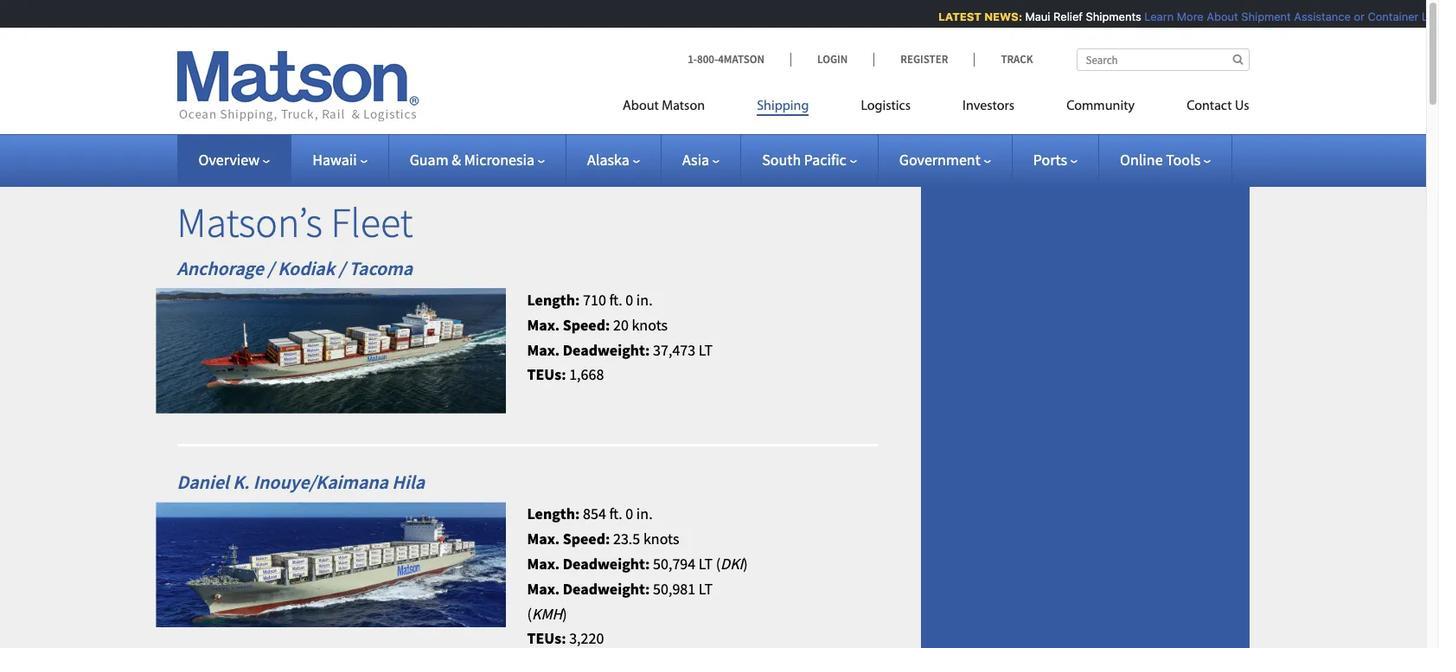 Task type: vqa. For each thing, say whether or not it's contained in the screenshot.
days
no



Task type: locate. For each thing, give the bounding box(es) containing it.
ft.
[[610, 290, 623, 310], [610, 504, 623, 524]]

knots right 20
[[632, 315, 668, 335]]

( inside the 50,981 lt (
[[527, 604, 532, 624]]

in. for 23.5
[[637, 504, 653, 524]]

0 up the 23.5
[[626, 504, 634, 524]]

deadweight:
[[563, 340, 650, 360], [563, 554, 650, 574], [563, 579, 650, 599]]

dki matson's new ship image
[[155, 502, 506, 628]]

1 vertical spatial speed:
[[563, 529, 610, 549]]

) inside length: 854 ft. 0 in. max. speed: 23.5 knots max. deadweight: 50,794 lt ( dki ) max. deadweight:
[[744, 554, 748, 574]]

(
[[716, 554, 721, 574], [527, 604, 532, 624]]

3 lt from the top
[[699, 579, 713, 599]]

hawaii
[[313, 150, 357, 170]]

2 lt from the top
[[699, 554, 713, 574]]

in.
[[637, 290, 653, 310], [637, 504, 653, 524]]

daniel k. inouye/kaimana hila
[[177, 470, 425, 494]]

50,981
[[653, 579, 696, 599]]

1 deadweight: from the top
[[563, 340, 650, 360]]

community link
[[1041, 91, 1161, 126]]

knots
[[632, 315, 668, 335], [644, 529, 680, 549]]

ft. right 854
[[610, 504, 623, 524]]

/ left kodiak at top left
[[268, 256, 274, 280]]

pacific
[[805, 150, 847, 170]]

kmh
[[532, 604, 563, 624]]

latest
[[933, 10, 977, 23]]

1 horizontal spatial )
[[744, 554, 748, 574]]

1 ft. from the top
[[610, 290, 623, 310]]

speed:
[[563, 315, 610, 335], [563, 529, 610, 549]]

0 vertical spatial lt
[[699, 340, 713, 360]]

1 vertical spatial lt
[[699, 554, 713, 574]]

2 vertical spatial lt
[[699, 579, 713, 599]]

length: left the 710
[[527, 290, 580, 310]]

contact us
[[1187, 100, 1250, 113]]

2 vertical spatial deadweight:
[[563, 579, 650, 599]]

1 vertical spatial (
[[527, 604, 532, 624]]

alaska link
[[588, 150, 640, 170]]

max.
[[527, 315, 560, 335], [527, 340, 560, 360], [527, 529, 560, 549], [527, 554, 560, 574], [527, 579, 560, 599]]

deadweight: inside length: 710 ft. 0 in. max. speed: 20 knots max. deadweight: 37,473 lt teus: 1,668
[[563, 340, 650, 360]]

ports
[[1034, 150, 1068, 170]]

0 horizontal spatial about
[[623, 100, 659, 113]]

0 horizontal spatial )
[[563, 604, 567, 624]]

0 up 20
[[626, 290, 634, 310]]

speed: inside length: 710 ft. 0 in. max. speed: 20 knots max. deadweight: 37,473 lt teus: 1,668
[[563, 315, 610, 335]]

37,473
[[653, 340, 696, 360]]

0 vertical spatial knots
[[632, 315, 668, 335]]

1 vertical spatial 0
[[626, 504, 634, 524]]

0 vertical spatial about
[[1202, 10, 1233, 23]]

1 vertical spatial about
[[623, 100, 659, 113]]

dki
[[721, 554, 744, 574]]

micronesia
[[464, 150, 535, 170]]

2 speed: from the top
[[563, 529, 610, 549]]

online tools link
[[1121, 150, 1212, 170]]

shipments
[[1081, 10, 1137, 23]]

south pacific
[[763, 150, 847, 170]]

knots inside length: 710 ft. 0 in. max. speed: 20 knots max. deadweight: 37,473 lt teus: 1,668
[[632, 315, 668, 335]]

asia
[[683, 150, 710, 170]]

guam
[[410, 150, 449, 170]]

register
[[901, 52, 949, 67]]

ft. right the 710
[[610, 290, 623, 310]]

1 vertical spatial in.
[[637, 504, 653, 524]]

length: left 854
[[527, 504, 580, 524]]

contact us link
[[1161, 91, 1250, 126]]

government
[[900, 150, 981, 170]]

3 deadweight: from the top
[[563, 579, 650, 599]]

0 horizontal spatial (
[[527, 604, 532, 624]]

1 length: from the top
[[527, 290, 580, 310]]

ports link
[[1034, 150, 1078, 170]]

23.5
[[614, 529, 641, 549]]

1 in. from the top
[[637, 290, 653, 310]]

1 max. from the top
[[527, 315, 560, 335]]

length:
[[527, 290, 580, 310], [527, 504, 580, 524]]

1 speed: from the top
[[563, 315, 610, 335]]

alaska
[[588, 150, 630, 170]]

maui
[[1020, 10, 1045, 23]]

/ right kodiak at top left
[[339, 256, 345, 280]]

1 0 from the top
[[626, 290, 634, 310]]

speed: inside length: 854 ft. 0 in. max. speed: 23.5 knots max. deadweight: 50,794 lt ( dki ) max. deadweight:
[[563, 529, 610, 549]]

0 vertical spatial length:
[[527, 290, 580, 310]]

1 horizontal spatial /
[[339, 256, 345, 280]]

0 vertical spatial ft.
[[610, 290, 623, 310]]

overview
[[199, 150, 260, 170]]

about
[[1202, 10, 1233, 23], [623, 100, 659, 113]]

knots inside length: 854 ft. 0 in. max. speed: 23.5 knots max. deadweight: 50,794 lt ( dki ) max. deadweight:
[[644, 529, 680, 549]]

2 in. from the top
[[637, 504, 653, 524]]

length: inside length: 854 ft. 0 in. max. speed: 23.5 knots max. deadweight: 50,794 lt ( dki ) max. deadweight:
[[527, 504, 580, 524]]

0 vertical spatial deadweight:
[[563, 340, 650, 360]]

south
[[763, 150, 802, 170]]

2 ft. from the top
[[610, 504, 623, 524]]

)
[[744, 554, 748, 574], [563, 604, 567, 624]]

lt left 'dki'
[[699, 554, 713, 574]]

1,668
[[570, 365, 604, 385]]

0
[[626, 290, 634, 310], [626, 504, 634, 524]]

knots for 50,794
[[644, 529, 680, 549]]

about left matson
[[623, 100, 659, 113]]

investors
[[963, 100, 1015, 113]]

fleet
[[331, 196, 413, 248]]

lt inside length: 710 ft. 0 in. max. speed: 20 knots max. deadweight: 37,473 lt teus: 1,668
[[699, 340, 713, 360]]

710
[[583, 290, 606, 310]]

lt right 37,473
[[699, 340, 713, 360]]

lt for 37,473
[[699, 340, 713, 360]]

online
[[1121, 150, 1164, 170]]

length: inside length: 710 ft. 0 in. max. speed: 20 knots max. deadweight: 37,473 lt teus: 1,668
[[527, 290, 580, 310]]

lt right "50,981"
[[699, 579, 713, 599]]

0 inside length: 710 ft. 0 in. max. speed: 20 knots max. deadweight: 37,473 lt teus: 1,668
[[626, 290, 634, 310]]

asia link
[[683, 150, 720, 170]]

1 vertical spatial ft.
[[610, 504, 623, 524]]

knots up 50,794
[[644, 529, 680, 549]]

investors link
[[937, 91, 1041, 126]]

us
[[1236, 100, 1250, 113]]

2 0 from the top
[[626, 504, 634, 524]]

0 vertical spatial in.
[[637, 290, 653, 310]]

blue matson logo with ocean, shipping, truck, rail and logistics written beneath it. image
[[177, 51, 419, 122]]

0 vertical spatial speed:
[[563, 315, 610, 335]]

3 max. from the top
[[527, 529, 560, 549]]

0 vertical spatial )
[[744, 554, 748, 574]]

matson's fleet
[[177, 196, 413, 248]]

0 vertical spatial (
[[716, 554, 721, 574]]

None search field
[[1077, 48, 1250, 71]]

lt for 50,794
[[699, 554, 713, 574]]

news:
[[979, 10, 1018, 23]]

container
[[1363, 10, 1414, 23]]

1 vertical spatial )
[[563, 604, 567, 624]]

speed: for 854
[[563, 529, 610, 549]]

in. right the 710
[[637, 290, 653, 310]]

about right more
[[1202, 10, 1233, 23]]

login link
[[791, 52, 874, 67]]

2 max. from the top
[[527, 340, 560, 360]]

/
[[268, 256, 274, 280], [339, 256, 345, 280]]

learn
[[1140, 10, 1169, 23]]

section
[[900, 159, 1272, 648]]

lt inside length: 854 ft. 0 in. max. speed: 23.5 knots max. deadweight: 50,794 lt ( dki ) max. deadweight:
[[699, 554, 713, 574]]

0 inside length: 854 ft. 0 in. max. speed: 23.5 knots max. deadweight: 50,794 lt ( dki ) max. deadweight:
[[626, 504, 634, 524]]

1 vertical spatial knots
[[644, 529, 680, 549]]

1 vertical spatial deadweight:
[[563, 554, 650, 574]]

in. up the 23.5
[[637, 504, 653, 524]]

ft. inside length: 710 ft. 0 in. max. speed: 20 knots max. deadweight: 37,473 lt teus: 1,668
[[610, 290, 623, 310]]

in. inside length: 710 ft. 0 in. max. speed: 20 knots max. deadweight: 37,473 lt teus: 1,668
[[637, 290, 653, 310]]

in. inside length: 854 ft. 0 in. max. speed: 23.5 knots max. deadweight: 50,794 lt ( dki ) max. deadweight:
[[637, 504, 653, 524]]

2 deadweight: from the top
[[563, 554, 650, 574]]

speed: down the 710
[[563, 315, 610, 335]]

1 horizontal spatial (
[[716, 554, 721, 574]]

0 vertical spatial 0
[[626, 290, 634, 310]]

ft. inside length: 854 ft. 0 in. max. speed: 23.5 knots max. deadweight: 50,794 lt ( dki ) max. deadweight:
[[610, 504, 623, 524]]

Search search field
[[1077, 48, 1250, 71]]

0 horizontal spatial /
[[268, 256, 274, 280]]

1 vertical spatial length:
[[527, 504, 580, 524]]

2 length: from the top
[[527, 504, 580, 524]]

guam & micronesia
[[410, 150, 535, 170]]

speed: down 854
[[563, 529, 610, 549]]

overview link
[[199, 150, 270, 170]]

1 lt from the top
[[699, 340, 713, 360]]

matson
[[662, 100, 705, 113]]



Task type: describe. For each thing, give the bounding box(es) containing it.
deadweight: for 20
[[563, 340, 650, 360]]

length: for length: 854 ft. 0 in. max. speed: 23.5 knots max. deadweight: 50,794 lt ( dki ) max. deadweight:
[[527, 504, 580, 524]]

k.
[[233, 470, 250, 494]]

about matson
[[623, 100, 705, 113]]

anchorage / kodiak / tacoma
[[177, 256, 413, 280]]

854
[[583, 504, 606, 524]]

inouye/kaimana
[[253, 470, 388, 494]]

hawaii link
[[313, 150, 368, 170]]

track link
[[975, 52, 1034, 67]]

latest news: maui relief shipments learn more about shipment assistance or container loan
[[933, 10, 1440, 23]]

( inside length: 854 ft. 0 in. max. speed: 23.5 knots max. deadweight: 50,794 lt ( dki ) max. deadweight:
[[716, 554, 721, 574]]

length: 854 ft. 0 in. max. speed: 23.5 knots max. deadweight: 50,794 lt ( dki ) max. deadweight:
[[527, 504, 748, 599]]

about matson link
[[623, 91, 731, 126]]

in. for 20
[[637, 290, 653, 310]]

tacoma
[[349, 256, 413, 280]]

hila
[[392, 470, 425, 494]]

ft. for 710
[[610, 290, 623, 310]]

or
[[1349, 10, 1360, 23]]

search image
[[1234, 54, 1244, 65]]

2 / from the left
[[339, 256, 345, 280]]

south pacific link
[[763, 150, 857, 170]]

daniel
[[177, 470, 229, 494]]

guam & micronesia link
[[410, 150, 545, 170]]

1 / from the left
[[268, 256, 274, 280]]

shipping
[[757, 100, 809, 113]]

1-800-4matson link
[[688, 52, 791, 67]]

matson's
[[177, 196, 323, 248]]

4 max. from the top
[[527, 554, 560, 574]]

&
[[452, 150, 461, 170]]

800-
[[697, 52, 718, 67]]

50,794
[[653, 554, 696, 574]]

lt inside the 50,981 lt (
[[699, 579, 713, 599]]

shipment
[[1236, 10, 1286, 23]]

5 max. from the top
[[527, 579, 560, 599]]

contact
[[1187, 100, 1233, 113]]

government link
[[900, 150, 992, 170]]

1-
[[688, 52, 697, 67]]

track
[[1002, 52, 1034, 67]]

logistics link
[[835, 91, 937, 126]]

tools
[[1167, 150, 1201, 170]]

1-800-4matson
[[688, 52, 765, 67]]

learn more about shipment assistance or container loan link
[[1140, 10, 1440, 23]]

1 horizontal spatial about
[[1202, 10, 1233, 23]]

loan
[[1417, 10, 1440, 23]]

kmh )
[[532, 604, 567, 624]]

anchorage
[[177, 256, 264, 280]]

shipping link
[[731, 91, 835, 126]]

teus:
[[527, 365, 566, 385]]

ft. for 854
[[610, 504, 623, 524]]

length: 710 ft. 0 in. max. speed: 20 knots max. deadweight: 37,473 lt teus: 1,668
[[527, 290, 713, 385]]

knots for 37,473
[[632, 315, 668, 335]]

assistance
[[1289, 10, 1346, 23]]

online tools
[[1121, 150, 1201, 170]]

relief
[[1049, 10, 1078, 23]]

register link
[[874, 52, 975, 67]]

logistics
[[861, 100, 911, 113]]

speed: for 710
[[563, 315, 610, 335]]

0 for 23.5
[[626, 504, 634, 524]]

kodiak
[[278, 256, 335, 280]]

50,981 lt (
[[527, 579, 713, 624]]

more
[[1172, 10, 1199, 23]]

top menu navigation
[[623, 91, 1250, 126]]

0 for 20
[[626, 290, 634, 310]]

20
[[614, 315, 629, 335]]

login
[[818, 52, 848, 67]]

community
[[1067, 100, 1135, 113]]

deadweight: for 23.5
[[563, 554, 650, 574]]

4matson
[[718, 52, 765, 67]]

about inside "top menu" navigation
[[623, 100, 659, 113]]

length: for length: 710 ft. 0 in. max. speed: 20 knots max. deadweight: 37,473 lt teus: 1,668
[[527, 290, 580, 310]]



